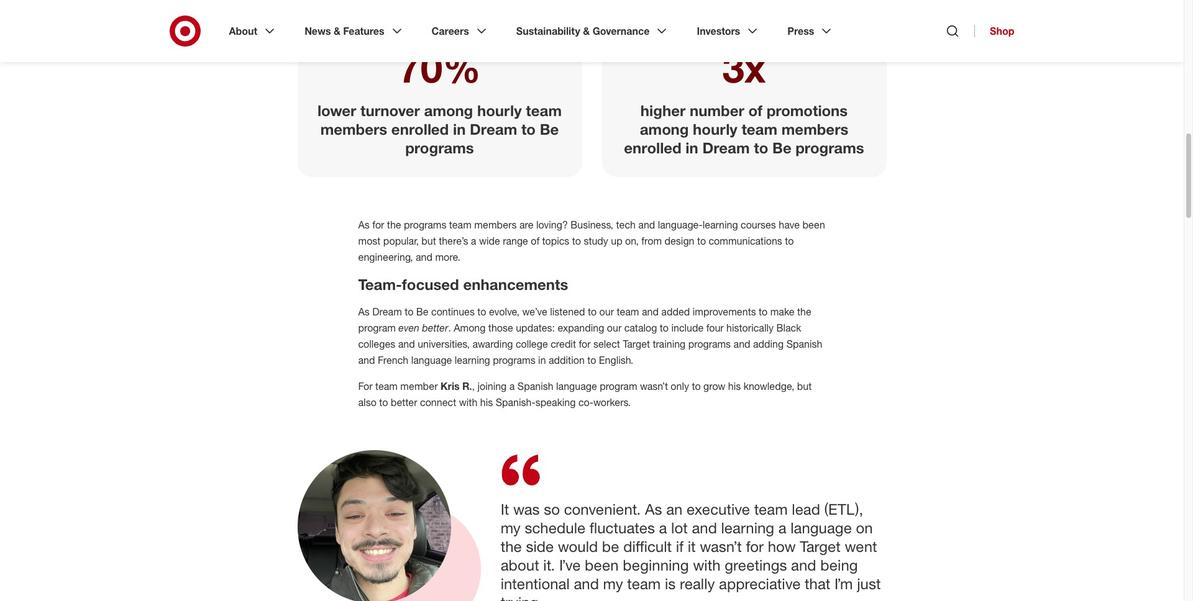 Task type: describe. For each thing, give the bounding box(es) containing it.
but inside the , joining a spanish language program wasn't only to grow his knowledge, but also to better connect with his spanish-speaking co-workers.
[[798, 381, 812, 393]]

joining
[[478, 381, 507, 393]]

1 horizontal spatial better
[[422, 322, 449, 335]]

learning inside it was so convenient. as an executive team lead (etl), my schedule fluctuates a lot and learning a language on the side would be difficult if it wasn't for how target went about it. i've been beginning with greetings and being intentional and my team is really appreciative that i'm just trying.
[[721, 519, 775, 538]]

programs down four
[[689, 338, 731, 351]]

universities,
[[418, 338, 470, 351]]

for inside as for the programs team members are loving? business, tech and language-learning courses have been most popular, but there's a wide range of topics to study up on, from design to communications to engineering, and more.
[[373, 219, 385, 231]]

news
[[305, 25, 331, 37]]

there's
[[439, 235, 469, 247]]

wasn't inside it was so convenient. as an executive team lead (etl), my schedule fluctuates a lot and learning a language on the side would be difficult if it wasn't for how target went about it. i've been beginning with greetings and being intentional and my team is really appreciative that i'm just trying.
[[700, 538, 742, 557]]

english.
[[599, 354, 634, 367]]

communications
[[709, 235, 783, 247]]

1 horizontal spatial his
[[729, 381, 741, 393]]

target inside ". among those updates: expanding our catalog to include four historically black colleges and universities, awarding college credit for select target training programs and adding spanish and french language learning programs in addition to english."
[[623, 338, 650, 351]]

business,
[[571, 219, 614, 231]]

we've
[[523, 306, 548, 318]]

popular,
[[384, 235, 419, 247]]

it
[[501, 501, 509, 519]]

features
[[343, 25, 385, 37]]

on
[[856, 519, 873, 538]]

& for news
[[334, 25, 341, 37]]

courses
[[741, 219, 777, 231]]

news & features link
[[296, 15, 413, 47]]

also
[[358, 397, 377, 409]]

to inside higher number of promotions among hourly team members enrolled in dream to be programs
[[754, 139, 769, 157]]

program inside the , joining a spanish language program wasn't only to grow his knowledge, but also to better connect with his spanish-speaking co-workers.
[[600, 381, 638, 393]]

been inside it was so convenient. as an executive team lead (etl), my schedule fluctuates a lot and learning a language on the side would be difficult if it wasn't for how target went about it. i've been beginning with greetings and being intentional and my team is really appreciative that i'm just trying.
[[585, 557, 619, 575]]

, joining a spanish language program wasn't only to grow his knowledge, but also to better connect with his spanish-speaking co-workers.
[[358, 381, 812, 409]]

be
[[602, 538, 619, 557]]

beginning
[[623, 557, 689, 575]]

our inside as dream to be continues to evolve, we've listened to our team and added improvements to make the program
[[600, 306, 614, 318]]

how
[[768, 538, 796, 557]]

with inside the , joining a spanish language program wasn't only to grow his knowledge, but also to better connect with his spanish-speaking co-workers.
[[459, 397, 478, 409]]

spanish-
[[496, 397, 536, 409]]

as dream to be continues to evolve, we've listened to our team and added improvements to make the program
[[358, 306, 812, 335]]

executive
[[687, 501, 750, 519]]

french
[[378, 354, 409, 367]]

better inside the , joining a spanish language program wasn't only to grow his knowledge, but also to better connect with his spanish-speaking co-workers.
[[391, 397, 418, 409]]

only
[[671, 381, 690, 393]]

as for as for the programs team members are loving? business, tech and language-learning courses have been most popular, but there's a wide range of topics to study up on, from design to communications to engineering, and more.
[[358, 219, 370, 231]]

lower turnover among hourly team members enrolled in dream to be programs
[[318, 101, 562, 157]]

an
[[666, 501, 683, 519]]

our inside ". among those updates: expanding our catalog to include four historically black colleges and universities, awarding college credit for select target training programs and adding spanish and french language learning programs in addition to english."
[[607, 322, 622, 335]]

in inside the "lower turnover among hourly team members enrolled in dream to be programs"
[[453, 120, 466, 139]]

lot
[[671, 519, 688, 538]]

updates:
[[516, 322, 555, 335]]

(etl),
[[825, 501, 864, 519]]

improvements
[[693, 306, 757, 318]]

include
[[672, 322, 704, 335]]

wide
[[479, 235, 500, 247]]

as for the programs team members are loving? business, tech and language-learning courses have been most popular, but there's a wide range of topics to study up on, from design to communications to engineering, and more.
[[358, 219, 826, 264]]

language inside ". among those updates: expanding our catalog to include four historically black colleges and universities, awarding college credit for select target training programs and adding spanish and french language learning programs in addition to english."
[[411, 354, 452, 367]]

topics
[[543, 235, 570, 247]]

shop link
[[975, 25, 1015, 37]]

i've
[[559, 557, 581, 575]]

credit
[[551, 338, 576, 351]]

for inside it was so convenient. as an executive team lead (etl), my schedule fluctuates a lot and learning a language on the side would be difficult if it wasn't for how target went about it. i've been beginning with greetings and being intentional and my team is really appreciative that i'm just trying.
[[746, 538, 764, 557]]

knowledge,
[[744, 381, 795, 393]]

it.
[[543, 557, 555, 575]]

black
[[777, 322, 802, 335]]

,
[[472, 381, 475, 393]]

fluctuates
[[590, 519, 655, 538]]

training
[[653, 338, 686, 351]]

among inside higher number of promotions among hourly team members enrolled in dream to be programs
[[640, 120, 689, 139]]

lead
[[792, 501, 820, 519]]

in inside ". among those updates: expanding our catalog to include four historically black colleges and universities, awarding college credit for select target training programs and adding spanish and french language learning programs in addition to english."
[[539, 354, 546, 367]]

sustainability
[[517, 25, 581, 37]]

adding
[[754, 338, 784, 351]]

engineering,
[[358, 251, 413, 264]]

if
[[676, 538, 684, 557]]

governance
[[593, 25, 650, 37]]

from
[[642, 235, 662, 247]]

make
[[771, 306, 795, 318]]

design
[[665, 235, 695, 247]]

investors
[[697, 25, 741, 37]]

0 horizontal spatial my
[[501, 519, 521, 538]]

& for sustainability
[[583, 25, 590, 37]]

difficult
[[624, 538, 672, 557]]

have
[[779, 219, 800, 231]]

enhancements
[[464, 275, 569, 294]]

and down even
[[398, 338, 415, 351]]

about
[[229, 25, 258, 37]]

dream inside higher number of promotions among hourly team members enrolled in dream to be programs
[[703, 139, 750, 157]]

of inside higher number of promotions among hourly team members enrolled in dream to be programs
[[749, 101, 763, 120]]

learning inside ". among those updates: expanding our catalog to include four historically black colleges and universities, awarding college credit for select target training programs and adding spanish and french language learning programs in addition to english."
[[455, 354, 491, 367]]

among
[[454, 322, 486, 335]]

team inside higher number of promotions among hourly team members enrolled in dream to be programs
[[742, 120, 778, 139]]

team inside as dream to be continues to evolve, we've listened to our team and added improvements to make the program
[[617, 306, 640, 318]]

be inside as dream to be continues to evolve, we've listened to our team and added improvements to make the program
[[417, 306, 429, 318]]

enrolled inside higher number of promotions among hourly team members enrolled in dream to be programs
[[624, 139, 682, 157]]

programs down college
[[493, 354, 536, 367]]

higher number of promotions among hourly team members enrolled in dream to be programs
[[624, 101, 865, 157]]

and right lot
[[692, 519, 717, 538]]

about link
[[220, 15, 286, 47]]

a inside the , joining a spanish language program wasn't only to grow his knowledge, but also to better connect with his spanish-speaking co-workers.
[[510, 381, 515, 393]]

been inside as for the programs team members are loving? business, tech and language-learning courses have been most popular, but there's a wide range of topics to study up on, from design to communications to engineering, and more.
[[803, 219, 826, 231]]

the inside as dream to be continues to evolve, we've listened to our team and added improvements to make the program
[[798, 306, 812, 318]]

and down would
[[574, 575, 599, 594]]

and down colleges
[[358, 354, 375, 367]]

speaking
[[536, 397, 576, 409]]

added
[[662, 306, 690, 318]]

team-focused enhancements
[[358, 275, 569, 294]]

programs inside higher number of promotions among hourly team members enrolled in dream to be programs
[[796, 139, 865, 157]]

shop
[[991, 25, 1015, 37]]

i'm
[[835, 575, 853, 594]]

spanish inside the , joining a spanish language program wasn't only to grow his knowledge, but also to better connect with his spanish-speaking co-workers.
[[518, 381, 554, 393]]

.
[[449, 322, 451, 335]]

press
[[788, 25, 815, 37]]

and left being
[[791, 557, 817, 575]]

among inside the "lower turnover among hourly team members enrolled in dream to be programs"
[[424, 101, 473, 120]]

side
[[526, 538, 554, 557]]

programs inside as for the programs team members are loving? business, tech and language-learning courses have been most popular, but there's a wide range of topics to study up on, from design to communications to engineering, and more.
[[404, 219, 447, 231]]

the inside it was so convenient. as an executive team lead (etl), my schedule fluctuates a lot and learning a language on the side would be difficult if it wasn't for how target went about it. i've been beginning with greetings and being intentional and my team is really appreciative that i'm just trying.
[[501, 538, 522, 557]]



Task type: vqa. For each thing, say whether or not it's contained in the screenshot.
the bottommost But
yes



Task type: locate. For each thing, give the bounding box(es) containing it.
language inside it was so convenient. as an executive team lead (etl), my schedule fluctuates a lot and learning a language on the side would be difficult if it wasn't for how target went about it. i've been beginning with greetings and being intentional and my team is really appreciative that i'm just trying.
[[791, 519, 852, 538]]

spanish down the black
[[787, 338, 823, 351]]

higher
[[641, 101, 686, 120]]

college
[[516, 338, 548, 351]]

careers link
[[423, 15, 498, 47]]

for up most
[[373, 219, 385, 231]]

promotions
[[767, 101, 848, 120]]

0 vertical spatial the
[[387, 219, 401, 231]]

connect
[[420, 397, 457, 409]]

1 vertical spatial with
[[693, 557, 721, 575]]

0 vertical spatial program
[[358, 322, 396, 335]]

0 vertical spatial as
[[358, 219, 370, 231]]

for inside ". among those updates: expanding our catalog to include four historically black colleges and universities, awarding college credit for select target training programs and adding spanish and french language learning programs in addition to english."
[[579, 338, 591, 351]]

language up being
[[791, 519, 852, 538]]

1 horizontal spatial &
[[583, 25, 590, 37]]

but right knowledge, at the bottom of page
[[798, 381, 812, 393]]

members for lower turnover among hourly team members enrolled in dream to be programs
[[321, 120, 388, 139]]

convenient.
[[564, 501, 641, 519]]

2 vertical spatial for
[[746, 538, 764, 557]]

for down expanding
[[579, 338, 591, 351]]

1 horizontal spatial dream
[[470, 120, 518, 139]]

a
[[471, 235, 477, 247], [510, 381, 515, 393], [659, 519, 667, 538], [779, 519, 787, 538]]

0 vertical spatial target
[[623, 338, 650, 351]]

a left lead
[[779, 519, 787, 538]]

1 vertical spatial of
[[531, 235, 540, 247]]

1 vertical spatial program
[[600, 381, 638, 393]]

wasn't
[[640, 381, 668, 393], [700, 538, 742, 557]]

be inside higher number of promotions among hourly team members enrolled in dream to be programs
[[773, 139, 792, 157]]

and down historically
[[734, 338, 751, 351]]

1 horizontal spatial hourly
[[693, 120, 738, 139]]

1 horizontal spatial in
[[539, 354, 546, 367]]

a left lot
[[659, 519, 667, 538]]

0 horizontal spatial been
[[585, 557, 619, 575]]

1 horizontal spatial my
[[603, 575, 623, 594]]

as
[[358, 219, 370, 231], [358, 306, 370, 318], [645, 501, 662, 519]]

among down 70%
[[424, 101, 473, 120]]

as down team-
[[358, 306, 370, 318]]

better down for team member kris r.
[[391, 397, 418, 409]]

1 horizontal spatial spanish
[[787, 338, 823, 351]]

2 horizontal spatial dream
[[703, 139, 750, 157]]

just
[[857, 575, 881, 594]]

1 horizontal spatial language
[[557, 381, 597, 393]]

2 horizontal spatial for
[[746, 538, 764, 557]]

greetings
[[725, 557, 787, 575]]

0 horizontal spatial language
[[411, 354, 452, 367]]

1 horizontal spatial members
[[475, 219, 517, 231]]

continues
[[432, 306, 475, 318]]

1 horizontal spatial the
[[501, 538, 522, 557]]

1 horizontal spatial target
[[800, 538, 841, 557]]

0 horizontal spatial wasn't
[[640, 381, 668, 393]]

2 vertical spatial the
[[501, 538, 522, 557]]

0 horizontal spatial among
[[424, 101, 473, 120]]

program up workers.
[[600, 381, 638, 393]]

0 horizontal spatial &
[[334, 25, 341, 37]]

1 vertical spatial better
[[391, 397, 418, 409]]

more.
[[436, 251, 461, 264]]

kris smiles at the camera while wearing a gray jacket and red shirt. image
[[298, 451, 451, 602]]

dream
[[470, 120, 518, 139], [703, 139, 750, 157], [373, 306, 402, 318]]

our up select
[[607, 322, 622, 335]]

grow
[[704, 381, 726, 393]]

as left an
[[645, 501, 662, 519]]

wasn't right the it
[[700, 538, 742, 557]]

language-
[[658, 219, 703, 231]]

better
[[422, 322, 449, 335], [391, 397, 418, 409]]

0 vertical spatial of
[[749, 101, 763, 120]]

and left the more.
[[416, 251, 433, 264]]

focused
[[402, 275, 459, 294]]

team inside as for the programs team members are loving? business, tech and language-learning courses have been most popular, but there's a wide range of topics to study up on, from design to communications to engineering, and more.
[[449, 219, 472, 231]]

1 horizontal spatial among
[[640, 120, 689, 139]]

for
[[358, 381, 373, 393]]

1 vertical spatial the
[[798, 306, 812, 318]]

2 vertical spatial learning
[[721, 519, 775, 538]]

0 horizontal spatial of
[[531, 235, 540, 247]]

and inside as dream to be continues to evolve, we've listened to our team and added improvements to make the program
[[642, 306, 659, 318]]

0 horizontal spatial dream
[[373, 306, 402, 318]]

0 horizontal spatial but
[[422, 235, 436, 247]]

1 vertical spatial for
[[579, 338, 591, 351]]

better up the universities,
[[422, 322, 449, 335]]

workers.
[[594, 397, 631, 409]]

and up catalog on the bottom right of page
[[642, 306, 659, 318]]

0 horizontal spatial better
[[391, 397, 418, 409]]

1 & from the left
[[334, 25, 341, 37]]

of inside as for the programs team members are loving? business, tech and language-learning courses have been most popular, but there's a wide range of topics to study up on, from design to communications to engineering, and more.
[[531, 235, 540, 247]]

been right the have
[[803, 219, 826, 231]]

language down the universities,
[[411, 354, 452, 367]]

about
[[501, 557, 539, 575]]

hourly
[[478, 101, 522, 120], [693, 120, 738, 139]]

careers
[[432, 25, 469, 37]]

language
[[411, 354, 452, 367], [557, 381, 597, 393], [791, 519, 852, 538]]

2 vertical spatial as
[[645, 501, 662, 519]]

but
[[422, 235, 436, 247], [798, 381, 812, 393]]

70%
[[399, 44, 481, 92]]

to inside the "lower turnover among hourly team members enrolled in dream to be programs"
[[522, 120, 536, 139]]

evolve,
[[489, 306, 520, 318]]

with down r.
[[459, 397, 478, 409]]

target up "that"
[[800, 538, 841, 557]]

programs up the popular,
[[404, 219, 447, 231]]

so
[[544, 501, 560, 519]]

as inside as dream to be continues to evolve, we've listened to our team and added improvements to make the program
[[358, 306, 370, 318]]

0 horizontal spatial enrolled
[[392, 120, 449, 139]]

0 horizontal spatial members
[[321, 120, 388, 139]]

his
[[729, 381, 741, 393], [481, 397, 493, 409]]

for team member kris r.
[[358, 381, 472, 393]]

spanish
[[787, 338, 823, 351], [518, 381, 554, 393]]

1 horizontal spatial but
[[798, 381, 812, 393]]

as inside it was so convenient. as an executive team lead (etl), my schedule fluctuates a lot and learning a language on the side would be difficult if it wasn't for how target went about it. i've been beginning with greetings and being intentional and my team is really appreciative that i'm just trying.
[[645, 501, 662, 519]]

2 horizontal spatial be
[[773, 139, 792, 157]]

wasn't inside the , joining a spanish language program wasn't only to grow his knowledge, but also to better connect with his spanish-speaking co-workers.
[[640, 381, 668, 393]]

would
[[558, 538, 598, 557]]

0 vertical spatial his
[[729, 381, 741, 393]]

sustainability & governance link
[[508, 15, 679, 47]]

been right i've
[[585, 557, 619, 575]]

1 horizontal spatial with
[[693, 557, 721, 575]]

language up the co-
[[557, 381, 597, 393]]

among left the number
[[640, 120, 689, 139]]

range
[[503, 235, 528, 247]]

members inside as for the programs team members are loving? business, tech and language-learning courses have been most popular, but there's a wide range of topics to study up on, from design to communications to engineering, and more.
[[475, 219, 517, 231]]

as up most
[[358, 219, 370, 231]]

number
[[690, 101, 745, 120]]

be
[[540, 120, 559, 139], [773, 139, 792, 157], [417, 306, 429, 318]]

0 vertical spatial for
[[373, 219, 385, 231]]

0 vertical spatial wasn't
[[640, 381, 668, 393]]

hourly inside higher number of promotions among hourly team members enrolled in dream to be programs
[[693, 120, 738, 139]]

0 vertical spatial been
[[803, 219, 826, 231]]

dream inside as dream to be continues to evolve, we've listened to our team and added improvements to make the program
[[373, 306, 402, 318]]

programs down "promotions"
[[796, 139, 865, 157]]

is
[[665, 575, 676, 594]]

enrolled inside the "lower turnover among hourly team members enrolled in dream to be programs"
[[392, 120, 449, 139]]

1 horizontal spatial enrolled
[[624, 139, 682, 157]]

of down are
[[531, 235, 540, 247]]

a up spanish-
[[510, 381, 515, 393]]

0 horizontal spatial spanish
[[518, 381, 554, 393]]

my left side
[[501, 519, 521, 538]]

0 horizontal spatial be
[[417, 306, 429, 318]]

spanish up spanish-
[[518, 381, 554, 393]]

a inside as for the programs team members are loving? business, tech and language-learning courses have been most popular, but there's a wide range of topics to study up on, from design to communications to engineering, and more.
[[471, 235, 477, 247]]

went
[[845, 538, 877, 557]]

listened
[[550, 306, 586, 318]]

hourly inside the "lower turnover among hourly team members enrolled in dream to be programs"
[[478, 101, 522, 120]]

learning down awarding
[[455, 354, 491, 367]]

the left side
[[501, 538, 522, 557]]

our
[[600, 306, 614, 318], [607, 322, 622, 335]]

1 horizontal spatial program
[[600, 381, 638, 393]]

1 vertical spatial language
[[557, 381, 597, 393]]

learning inside as for the programs team members are loving? business, tech and language-learning courses have been most popular, but there's a wide range of topics to study up on, from design to communications to engineering, and more.
[[703, 219, 739, 231]]

0 horizontal spatial the
[[387, 219, 401, 231]]

1 vertical spatial target
[[800, 538, 841, 557]]

as inside as for the programs team members are loving? business, tech and language-learning courses have been most popular, but there's a wide range of topics to study up on, from design to communications to engineering, and more.
[[358, 219, 370, 231]]

1 horizontal spatial for
[[579, 338, 591, 351]]

turnover
[[361, 101, 420, 120]]

but inside as for the programs team members are loving? business, tech and language-learning courses have been most popular, but there's a wide range of topics to study up on, from design to communications to engineering, and more.
[[422, 235, 436, 247]]

0 vertical spatial but
[[422, 235, 436, 247]]

programs
[[406, 139, 474, 157], [796, 139, 865, 157], [404, 219, 447, 231], [689, 338, 731, 351], [493, 354, 536, 367]]

0 vertical spatial with
[[459, 397, 478, 409]]

2 horizontal spatial members
[[782, 120, 849, 139]]

our up expanding
[[600, 306, 614, 318]]

program inside as dream to be continues to evolve, we've listened to our team and added improvements to make the program
[[358, 322, 396, 335]]

members inside higher number of promotions among hourly team members enrolled in dream to be programs
[[782, 120, 849, 139]]

awarding
[[473, 338, 513, 351]]

0 vertical spatial better
[[422, 322, 449, 335]]

1 vertical spatial wasn't
[[700, 538, 742, 557]]

1 vertical spatial our
[[607, 322, 622, 335]]

2 vertical spatial language
[[791, 519, 852, 538]]

press link
[[779, 15, 843, 47]]

2 horizontal spatial language
[[791, 519, 852, 538]]

investors link
[[689, 15, 769, 47]]

language inside the , joining a spanish language program wasn't only to grow his knowledge, but also to better connect with his spanish-speaking co-workers.
[[557, 381, 597, 393]]

target inside it was so convenient. as an executive team lead (etl), my schedule fluctuates a lot and learning a language on the side would be difficult if it wasn't for how target went about it. i've been beginning with greetings and being intentional and my team is really appreciative that i'm just trying.
[[800, 538, 841, 557]]

1 vertical spatial his
[[481, 397, 493, 409]]

1 vertical spatial but
[[798, 381, 812, 393]]

being
[[821, 557, 858, 575]]

and up from
[[639, 219, 656, 231]]

member
[[401, 381, 438, 393]]

1 horizontal spatial been
[[803, 219, 826, 231]]

of right the number
[[749, 101, 763, 120]]

and
[[639, 219, 656, 231], [416, 251, 433, 264], [642, 306, 659, 318], [398, 338, 415, 351], [734, 338, 751, 351], [358, 354, 375, 367], [692, 519, 717, 538], [791, 557, 817, 575], [574, 575, 599, 594]]

& inside sustainability & governance link
[[583, 25, 590, 37]]

0 vertical spatial language
[[411, 354, 452, 367]]

programs down turnover
[[406, 139, 474, 157]]

r.
[[463, 381, 472, 393]]

those
[[489, 322, 514, 335]]

spanish inside ". among those updates: expanding our catalog to include four historically black colleges and universities, awarding college credit for select target training programs and adding spanish and french language learning programs in addition to english."
[[787, 338, 823, 351]]

most
[[358, 235, 381, 247]]

co-
[[579, 397, 594, 409]]

0 horizontal spatial his
[[481, 397, 493, 409]]

learning up 'greetings'
[[721, 519, 775, 538]]

the right the make
[[798, 306, 812, 318]]

are
[[520, 219, 534, 231]]

it
[[688, 538, 696, 557]]

1 vertical spatial as
[[358, 306, 370, 318]]

tech
[[617, 219, 636, 231]]

schedule
[[525, 519, 586, 538]]

a left the wide
[[471, 235, 477, 247]]

appreciative
[[719, 575, 801, 594]]

learning up communications in the top right of the page
[[703, 219, 739, 231]]

up
[[611, 235, 623, 247]]

was
[[513, 501, 540, 519]]

but left there's
[[422, 235, 436, 247]]

in inside higher number of promotions among hourly team members enrolled in dream to be programs
[[686, 139, 699, 157]]

&
[[334, 25, 341, 37], [583, 25, 590, 37]]

0 vertical spatial my
[[501, 519, 521, 538]]

with right the if
[[693, 557, 721, 575]]

1 vertical spatial spanish
[[518, 381, 554, 393]]

that
[[805, 575, 831, 594]]

with
[[459, 397, 478, 409], [693, 557, 721, 575]]

programs inside the "lower turnover among hourly team members enrolled in dream to be programs"
[[406, 139, 474, 157]]

2 & from the left
[[583, 25, 590, 37]]

1 vertical spatial my
[[603, 575, 623, 594]]

his down joining
[[481, 397, 493, 409]]

target down catalog on the bottom right of page
[[623, 338, 650, 351]]

1 horizontal spatial of
[[749, 101, 763, 120]]

0 horizontal spatial in
[[453, 120, 466, 139]]

be inside the "lower turnover among hourly team members enrolled in dream to be programs"
[[540, 120, 559, 139]]

2 horizontal spatial in
[[686, 139, 699, 157]]

1 horizontal spatial wasn't
[[700, 538, 742, 557]]

dream inside the "lower turnover among hourly team members enrolled in dream to be programs"
[[470, 120, 518, 139]]

0 horizontal spatial for
[[373, 219, 385, 231]]

0 horizontal spatial with
[[459, 397, 478, 409]]

his right grow
[[729, 381, 741, 393]]

1 vertical spatial been
[[585, 557, 619, 575]]

& inside the news & features 'link'
[[334, 25, 341, 37]]

0 horizontal spatial target
[[623, 338, 650, 351]]

& left governance
[[583, 25, 590, 37]]

the inside as for the programs team members are loving? business, tech and language-learning courses have been most popular, but there's a wide range of topics to study up on, from design to communications to engineering, and more.
[[387, 219, 401, 231]]

as for as dream to be continues to evolve, we've listened to our team and added improvements to make the program
[[358, 306, 370, 318]]

with inside it was so convenient. as an executive team lead (etl), my schedule fluctuates a lot and learning a language on the side would be difficult if it wasn't for how target went about it. i've been beginning with greetings and being intentional and my team is really appreciative that i'm just trying.
[[693, 557, 721, 575]]

my down the be
[[603, 575, 623, 594]]

the up the popular,
[[387, 219, 401, 231]]

program up colleges
[[358, 322, 396, 335]]

3x
[[723, 44, 766, 92]]

& right news
[[334, 25, 341, 37]]

0 vertical spatial spanish
[[787, 338, 823, 351]]

target
[[623, 338, 650, 351], [800, 538, 841, 557]]

1 vertical spatial learning
[[455, 354, 491, 367]]

team inside the "lower turnover among hourly team members enrolled in dream to be programs"
[[526, 101, 562, 120]]

lower
[[318, 101, 357, 120]]

0 horizontal spatial hourly
[[478, 101, 522, 120]]

news & features
[[305, 25, 385, 37]]

0 horizontal spatial program
[[358, 322, 396, 335]]

colleges
[[358, 338, 396, 351]]

0 vertical spatial learning
[[703, 219, 739, 231]]

team-
[[358, 275, 402, 294]]

0 vertical spatial our
[[600, 306, 614, 318]]

it was so convenient. as an executive team lead (etl), my schedule fluctuates a lot and learning a language on the side would be difficult if it wasn't for how target went about it. i've been beginning with greetings and being intentional and my team is really appreciative that i'm just trying.
[[501, 501, 881, 602]]

wasn't left only
[[640, 381, 668, 393]]

the
[[387, 219, 401, 231], [798, 306, 812, 318], [501, 538, 522, 557]]

study
[[584, 235, 609, 247]]

of
[[749, 101, 763, 120], [531, 235, 540, 247]]

on,
[[626, 235, 639, 247]]

2 horizontal spatial the
[[798, 306, 812, 318]]

even better
[[399, 322, 449, 335]]

members inside the "lower turnover among hourly team members enrolled in dream to be programs"
[[321, 120, 388, 139]]

members for as for the programs team members are loving? business, tech and language-learning courses have been most popular, but there's a wide range of topics to study up on, from design to communications to engineering, and more.
[[475, 219, 517, 231]]

1 horizontal spatial be
[[540, 120, 559, 139]]

my
[[501, 519, 521, 538], [603, 575, 623, 594]]

team
[[526, 101, 562, 120], [742, 120, 778, 139], [449, 219, 472, 231], [617, 306, 640, 318], [376, 381, 398, 393], [754, 501, 788, 519], [627, 575, 661, 594]]

for left how
[[746, 538, 764, 557]]

catalog
[[625, 322, 658, 335]]

among
[[424, 101, 473, 120], [640, 120, 689, 139]]



